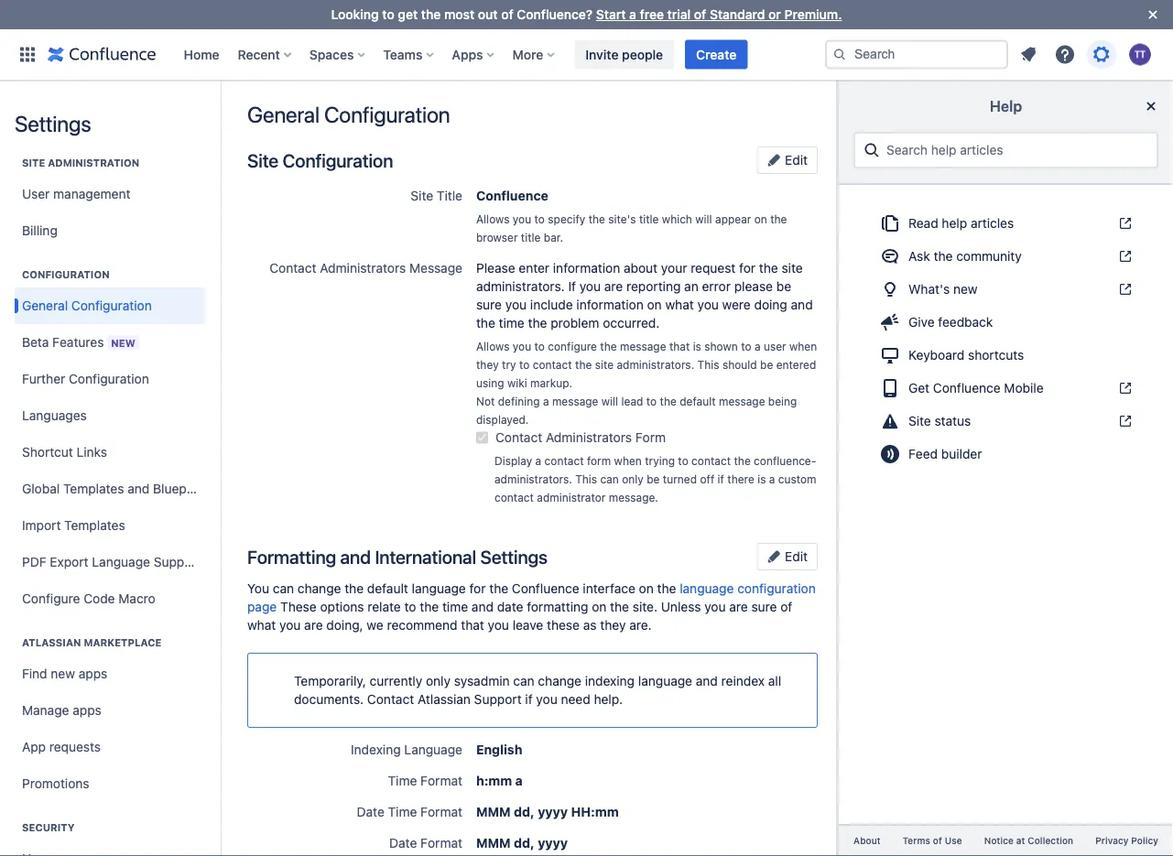 Task type: vqa. For each thing, say whether or not it's contained in the screenshot.
open icon
no



Task type: locate. For each thing, give the bounding box(es) containing it.
the left site's
[[589, 212, 605, 225]]

1 vertical spatial new
[[51, 666, 75, 681]]

confluence
[[476, 188, 548, 203], [933, 381, 1001, 396], [512, 581, 579, 596]]

only inside display a contact form when trying to contact the confluence- administrators. this can only be turned off if there is a custom contact administrator message.
[[622, 473, 644, 485]]

configuration group
[[15, 249, 213, 623]]

0 vertical spatial contact
[[269, 261, 316, 276]]

beta
[[22, 334, 49, 349]]

on
[[754, 212, 767, 225], [647, 297, 662, 312], [639, 581, 654, 596], [592, 599, 607, 615]]

0 vertical spatial allows
[[476, 212, 510, 225]]

message
[[409, 261, 463, 276]]

configure
[[548, 340, 597, 353]]

only inside temporarily, currently only sysadmin can change indexing language and reindex all documents. contact atlassian support if you need help.
[[426, 674, 451, 689]]

atlassian marketplace group
[[15, 617, 205, 808]]

shortcuts
[[968, 348, 1024, 363]]

shortcut icon image
[[1115, 216, 1133, 231], [1115, 249, 1133, 264], [1115, 282, 1133, 297], [1115, 381, 1133, 396], [1115, 414, 1133, 429]]

0 vertical spatial this
[[698, 358, 719, 371]]

1 horizontal spatial only
[[622, 473, 644, 485]]

to inside display a contact form when trying to contact the confluence- administrators. this can only be turned off if there is a custom contact administrator message.
[[678, 454, 689, 467]]

on inside the confluence allows you to specify the site's title which will appear on the browser title bar.
[[754, 212, 767, 225]]

what inside please enter information about your request for the site administrators. if you are reporting an error please be sure you include information on what you were doing and the time the problem occurred. allows you to configure the message that is shown to a user when they try to contact the site administrators. this should be entered using wiki markup. not defining a message will lead to the default message being displayed.
[[665, 297, 694, 312]]

spaces
[[309, 47, 354, 62]]

1 horizontal spatial can
[[513, 674, 535, 689]]

0 horizontal spatial this
[[575, 473, 597, 485]]

0 horizontal spatial will
[[602, 395, 618, 408]]

will left the lead
[[602, 395, 618, 408]]

language configuration page link
[[247, 581, 816, 615]]

1 mmm from the top
[[476, 805, 511, 820]]

if right off
[[718, 473, 724, 485]]

1 vertical spatial if
[[525, 692, 533, 707]]

a left user
[[755, 340, 761, 353]]

1 vertical spatial for
[[469, 581, 486, 596]]

message down occurred.
[[620, 340, 666, 353]]

can down 'form' at the bottom right
[[600, 473, 619, 485]]

administrators left 'message'
[[320, 261, 406, 276]]

1 vertical spatial dd,
[[514, 836, 535, 851]]

0 vertical spatial yyyy
[[538, 805, 568, 820]]

1 vertical spatial yyyy
[[538, 836, 568, 851]]

0 vertical spatial support
[[154, 555, 201, 570]]

the down interface
[[610, 599, 629, 615]]

1 horizontal spatial new
[[953, 282, 978, 297]]

shortcut icon image inside ask the community link
[[1115, 249, 1133, 264]]

2 allows from the top
[[476, 340, 510, 353]]

0 horizontal spatial atlassian
[[22, 637, 81, 649]]

you left need at bottom
[[536, 692, 558, 707]]

collection
[[1028, 836, 1074, 846]]

teams
[[383, 47, 423, 62]]

the down occurred.
[[600, 340, 617, 353]]

what's
[[909, 282, 950, 297]]

banner
[[0, 29, 1173, 81]]

1 vertical spatial time
[[388, 805, 417, 820]]

shortcut icon image inside the get confluence mobile link
[[1115, 381, 1133, 396]]

be down trying
[[647, 473, 660, 485]]

and inside these options relate to the time and date formatting on the site. unless you are sure of what you are doing, we recommend that you leave these as they are.
[[472, 599, 494, 615]]

indexing language
[[351, 742, 463, 757]]

1 vertical spatial administrators
[[546, 430, 632, 445]]

templates for import
[[64, 518, 125, 533]]

be
[[777, 279, 791, 294], [760, 358, 773, 371], [647, 473, 660, 485]]

date for date time format
[[357, 805, 385, 820]]

allows up try on the left top of page
[[476, 340, 510, 353]]

administrators. up the lead
[[617, 358, 694, 371]]

what down an
[[665, 297, 694, 312]]

about
[[854, 836, 881, 846]]

that down you can change the default language for the confluence interface on the
[[461, 618, 484, 633]]

settings
[[15, 111, 91, 136], [480, 546, 548, 567]]

will inside please enter information about your request for the site administrators. if you are reporting an error please be sure you include information on what you were doing and the time the problem occurred. allows you to configure the message that is shown to a user when they try to contact the site administrators. this should be entered using wiki markup. not defining a message will lead to the default message being displayed.
[[602, 395, 618, 408]]

1 vertical spatial close image
[[1140, 95, 1162, 117]]

2 horizontal spatial be
[[777, 279, 791, 294]]

of down configuration
[[781, 599, 793, 615]]

Search field
[[825, 40, 1008, 69]]

0 vertical spatial date
[[357, 805, 385, 820]]

yyyy down mmm dd, yyyy hh:mm
[[538, 836, 568, 851]]

default up relate
[[367, 581, 408, 596]]

0 vertical spatial change
[[298, 581, 341, 596]]

recent
[[238, 47, 280, 62]]

1 edit link from the top
[[757, 147, 818, 174]]

1 vertical spatial only
[[426, 674, 451, 689]]

about
[[624, 261, 658, 276]]

this down shown
[[698, 358, 719, 371]]

are down these
[[304, 618, 323, 633]]

for up these options relate to the time and date formatting on the site. unless you are sure of what you are doing, we recommend that you leave these as they are.
[[469, 581, 486, 596]]

1 horizontal spatial administrators
[[546, 430, 632, 445]]

mmm
[[476, 805, 511, 820], [476, 836, 511, 851]]

page
[[247, 599, 277, 615]]

0 horizontal spatial for
[[469, 581, 486, 596]]

requests
[[49, 740, 101, 755]]

and inside temporarily, currently only sysadmin can change indexing language and reindex all documents. contact atlassian support if you need help.
[[696, 674, 718, 689]]

Search help articles field
[[881, 134, 1150, 167]]

the right get
[[421, 7, 441, 22]]

5 shortcut icon image from the top
[[1115, 414, 1133, 429]]

yyyy left hh:mm
[[538, 805, 568, 820]]

the up recommend
[[420, 599, 439, 615]]

the up date
[[489, 581, 508, 596]]

marketplace
[[84, 637, 162, 649]]

1 vertical spatial allows
[[476, 340, 510, 353]]

are inside please enter information about your request for the site administrators. if you are reporting an error please be sure you include information on what you were doing and the time the problem occurred. allows you to configure the message that is shown to a user when they try to contact the site administrators. this should be entered using wiki markup. not defining a message will lead to the default message being displayed.
[[604, 279, 623, 294]]

administrators up 'form' at the bottom right
[[546, 430, 632, 445]]

only
[[622, 473, 644, 485], [426, 674, 451, 689]]

to up bar.
[[534, 212, 545, 225]]

privacy policy
[[1096, 836, 1159, 846]]

format for date format
[[421, 836, 463, 851]]

1 vertical spatial sure
[[752, 599, 777, 615]]

recent button
[[232, 40, 298, 69]]

shortcut icon image inside read help articles link
[[1115, 216, 1133, 231]]

invite people
[[586, 47, 663, 62]]

is inside display a contact form when trying to contact the confluence- administrators. this can only be turned off if there is a custom contact administrator message.
[[758, 473, 766, 485]]

information up if
[[553, 261, 620, 276]]

indexing
[[351, 742, 401, 757]]

2 edit from the top
[[782, 549, 808, 564]]

administrators for message
[[320, 261, 406, 276]]

1 horizontal spatial title
[[639, 212, 659, 225]]

1 horizontal spatial they
[[600, 618, 626, 633]]

dd, up mmm dd, yyyy
[[514, 805, 535, 820]]

you right if
[[580, 279, 601, 294]]

administrators. down "display"
[[495, 473, 572, 485]]

sure down please
[[476, 297, 502, 312]]

when inside please enter information about your request for the site administrators. if you are reporting an error please be sure you include information on what you were doing and the time the problem occurred. allows you to configure the message that is shown to a user when they try to contact the site administrators. this should be entered using wiki markup. not defining a message will lead to the default message being displayed.
[[789, 340, 817, 353]]

people
[[622, 47, 663, 62]]

to left get
[[382, 7, 395, 22]]

signal icon image
[[879, 443, 901, 465]]

1 vertical spatial templates
[[64, 518, 125, 533]]

0 vertical spatial that
[[669, 340, 690, 353]]

help icon image
[[1054, 44, 1076, 65]]

edit for formatting and international settings
[[782, 549, 808, 564]]

you inside temporarily, currently only sysadmin can change indexing language and reindex all documents. contact atlassian support if you need help.
[[536, 692, 558, 707]]

mmm for mmm dd, yyyy hh:mm
[[476, 805, 511, 820]]

format up date time format
[[421, 774, 463, 789]]

billing link
[[15, 212, 205, 249]]

shortcut icon image for mobile
[[1115, 381, 1133, 396]]

language up unless
[[680, 581, 734, 596]]

0 vertical spatial small image
[[767, 153, 782, 167]]

new right the find
[[51, 666, 75, 681]]

0 horizontal spatial can
[[273, 581, 294, 596]]

settings up site administration
[[15, 111, 91, 136]]

2 yyyy from the top
[[538, 836, 568, 851]]

edit for site configuration
[[782, 153, 808, 168]]

1 horizontal spatial be
[[760, 358, 773, 371]]

new
[[953, 282, 978, 297], [51, 666, 75, 681]]

1 vertical spatial confluence
[[933, 381, 1001, 396]]

small image for site configuration
[[767, 153, 782, 167]]

if inside display a contact form when trying to contact the confluence- administrators. this can only be turned off if there is a custom contact administrator message.
[[718, 473, 724, 485]]

3 shortcut icon image from the top
[[1115, 282, 1133, 297]]

is right there
[[758, 473, 766, 485]]

user
[[764, 340, 786, 353]]

1 horizontal spatial sure
[[752, 599, 777, 615]]

for inside please enter information about your request for the site administrators. if you are reporting an error please be sure you include information on what you were doing and the time the problem occurred. allows you to configure the message that is shown to a user when they try to contact the site administrators. this should be entered using wiki markup. not defining a message will lead to the default message being displayed.
[[739, 261, 756, 276]]

default inside please enter information about your request for the site administrators. if you are reporting an error please be sure you include information on what you were doing and the time the problem occurred. allows you to configure the message that is shown to a user when they try to contact the site administrators. this should be entered using wiki markup. not defining a message will lead to the default message being displayed.
[[680, 395, 716, 408]]

site administration group
[[15, 137, 205, 255]]

close image for looking to get the most out of confluence?
[[1142, 4, 1164, 26]]

to up turned
[[678, 454, 689, 467]]

this down 'form' at the bottom right
[[575, 473, 597, 485]]

0 horizontal spatial default
[[367, 581, 408, 596]]

0 vertical spatial only
[[622, 473, 644, 485]]

change up these
[[298, 581, 341, 596]]

templates inside import templates link
[[64, 518, 125, 533]]

0 vertical spatial language
[[92, 555, 150, 570]]

the right ask
[[934, 249, 953, 264]]

message down should
[[719, 395, 765, 408]]

1 vertical spatial when
[[614, 454, 642, 467]]

2 horizontal spatial contact
[[496, 430, 542, 445]]

are left reporting
[[604, 279, 623, 294]]

1 horizontal spatial general
[[247, 102, 320, 127]]

that inside these options relate to the time and date formatting on the site. unless you are sure of what you are doing, we recommend that you leave these as they are.
[[461, 618, 484, 633]]

1 vertical spatial is
[[758, 473, 766, 485]]

templates inside 'global templates and blueprints' link
[[63, 481, 124, 496]]

for up please
[[739, 261, 756, 276]]

can
[[600, 473, 619, 485], [273, 581, 294, 596], [513, 674, 535, 689]]

close image
[[1142, 4, 1164, 26], [1140, 95, 1162, 117]]

0 horizontal spatial date
[[357, 805, 385, 820]]

contact
[[533, 358, 572, 371], [545, 454, 584, 467], [692, 454, 731, 467], [495, 491, 534, 504]]

None checkbox
[[476, 432, 488, 444]]

when inside display a contact form when trying to contact the confluence- administrators. this can only be turned off if there is a custom contact administrator message.
[[614, 454, 642, 467]]

0 vertical spatial time
[[499, 316, 525, 331]]

more
[[513, 47, 543, 62]]

1 vertical spatial small image
[[767, 549, 782, 564]]

if left need at bottom
[[525, 692, 533, 707]]

mobile
[[1004, 381, 1044, 396]]

a right h:mm
[[515, 774, 523, 789]]

1 horizontal spatial what
[[665, 297, 694, 312]]

close image down your profile and preferences icon
[[1140, 95, 1162, 117]]

site for site administration
[[22, 157, 45, 169]]

0 vertical spatial templates
[[63, 481, 124, 496]]

0 horizontal spatial change
[[298, 581, 341, 596]]

0 horizontal spatial only
[[426, 674, 451, 689]]

0 vertical spatial title
[[639, 212, 659, 225]]

1 horizontal spatial are
[[604, 279, 623, 294]]

what
[[665, 297, 694, 312], [247, 618, 276, 633]]

status
[[935, 414, 971, 429]]

new inside atlassian marketplace group
[[51, 666, 75, 681]]

you down date
[[488, 618, 509, 633]]

confluence up formatting
[[512, 581, 579, 596]]

can right sysadmin
[[513, 674, 535, 689]]

shortcut icon image inside site status link
[[1115, 414, 1133, 429]]

notice at collection link
[[973, 833, 1085, 849]]

0 horizontal spatial that
[[461, 618, 484, 633]]

1 small image from the top
[[767, 153, 782, 167]]

general configuration
[[247, 102, 450, 127], [22, 298, 152, 313]]

2 vertical spatial be
[[647, 473, 660, 485]]

1 vertical spatial settings
[[480, 546, 548, 567]]

1 yyyy from the top
[[538, 805, 568, 820]]

edit
[[782, 153, 808, 168], [782, 549, 808, 564]]

the down configure
[[575, 358, 592, 371]]

1 horizontal spatial default
[[680, 395, 716, 408]]

start a free trial of standard or premium. link
[[596, 7, 842, 22]]

1 horizontal spatial if
[[718, 473, 724, 485]]

1 horizontal spatial will
[[695, 212, 712, 225]]

documents icon image
[[879, 212, 901, 234]]

start
[[596, 7, 626, 22]]

0 vertical spatial general configuration
[[247, 102, 450, 127]]

0 horizontal spatial administrators
[[320, 261, 406, 276]]

site up doing
[[782, 261, 803, 276]]

general configuration up beta features new
[[22, 298, 152, 313]]

1 horizontal spatial date
[[389, 836, 417, 851]]

title left bar.
[[521, 231, 541, 244]]

they up using
[[476, 358, 499, 371]]

site inside group
[[22, 157, 45, 169]]

reindex
[[721, 674, 765, 689]]

shortcut icon image inside what's new link
[[1115, 282, 1133, 297]]

site down configure
[[595, 358, 614, 371]]

the
[[421, 7, 441, 22], [589, 212, 605, 225], [770, 212, 787, 225], [934, 249, 953, 264], [759, 261, 778, 276], [476, 316, 495, 331], [528, 316, 547, 331], [600, 340, 617, 353], [575, 358, 592, 371], [660, 395, 677, 408], [734, 454, 751, 467], [345, 581, 364, 596], [489, 581, 508, 596], [657, 581, 676, 596], [420, 599, 439, 615], [610, 599, 629, 615]]

and
[[791, 297, 813, 312], [128, 481, 150, 496], [340, 546, 371, 567], [472, 599, 494, 615], [696, 674, 718, 689]]

allows
[[476, 212, 510, 225], [476, 340, 510, 353]]

2 dd, from the top
[[514, 836, 535, 851]]

support inside temporarily, currently only sysadmin can change indexing language and reindex all documents. contact atlassian support if you need help.
[[474, 692, 522, 707]]

can inside display a contact form when trying to contact the confluence- administrators. this can only be turned off if there is a custom contact administrator message.
[[600, 473, 619, 485]]

an
[[684, 279, 699, 294]]

1 vertical spatial general
[[22, 298, 68, 313]]

change up need at bottom
[[538, 674, 582, 689]]

configure
[[22, 591, 80, 606]]

0 horizontal spatial general
[[22, 298, 68, 313]]

atlassian up find new apps
[[22, 637, 81, 649]]

0 horizontal spatial is
[[693, 340, 702, 353]]

read help articles link
[[868, 209, 1144, 238]]

support up macro
[[154, 555, 201, 570]]

0 horizontal spatial time
[[442, 599, 468, 615]]

blueprints
[[153, 481, 213, 496]]

apps
[[79, 666, 107, 681], [73, 703, 101, 718]]

1 vertical spatial support
[[474, 692, 522, 707]]

site.
[[633, 599, 658, 615]]

0 vertical spatial edit
[[782, 153, 808, 168]]

a down the confluence-
[[769, 473, 775, 485]]

0 horizontal spatial support
[[154, 555, 201, 570]]

if inside temporarily, currently only sysadmin can change indexing language and reindex all documents. contact atlassian support if you need help.
[[525, 692, 533, 707]]

the down please
[[476, 316, 495, 331]]

1 dd, from the top
[[514, 805, 535, 820]]

standard
[[710, 7, 765, 22]]

1 vertical spatial that
[[461, 618, 484, 633]]

date
[[497, 599, 523, 615]]

1 allows from the top
[[476, 212, 510, 225]]

administrator
[[537, 491, 606, 504]]

they right as
[[600, 618, 626, 633]]

out
[[478, 7, 498, 22]]

1 vertical spatial they
[[600, 618, 626, 633]]

keyboard
[[909, 348, 965, 363]]

4 shortcut icon image from the top
[[1115, 381, 1133, 396]]

entered
[[776, 358, 816, 371]]

2 mmm from the top
[[476, 836, 511, 851]]

language up time format at the left bottom of the page
[[404, 742, 463, 757]]

templates down links
[[63, 481, 124, 496]]

custom
[[778, 473, 817, 485]]

and inside configuration group
[[128, 481, 150, 496]]

1 format from the top
[[421, 774, 463, 789]]

site for site status
[[909, 414, 931, 429]]

can up these
[[273, 581, 294, 596]]

wiki
[[507, 376, 527, 389]]

2 edit link from the top
[[757, 543, 818, 571]]

notice
[[984, 836, 1014, 846]]

1 shortcut icon image from the top
[[1115, 216, 1133, 231]]

confluence down 'keyboard shortcuts'
[[933, 381, 1001, 396]]

1 horizontal spatial for
[[739, 261, 756, 276]]

pdf export language support
[[22, 555, 201, 570]]

contact inside please enter information about your request for the site administrators. if you are reporting an error please be sure you include information on what you were doing and the time the problem occurred. allows you to configure the message that is shown to a user when they try to contact the site administrators. this should be entered using wiki markup. not defining a message will lead to the default message being displayed.
[[533, 358, 572, 371]]

formatting
[[247, 546, 336, 567]]

0 vertical spatial default
[[680, 395, 716, 408]]

are.
[[629, 618, 652, 633]]

confluence image
[[48, 44, 156, 65], [48, 44, 156, 65]]

administrators. down enter
[[476, 279, 565, 294]]

close image up your profile and preferences icon
[[1142, 4, 1164, 26]]

time down indexing language
[[388, 774, 417, 789]]

when up 'entered'
[[789, 340, 817, 353]]

2 small image from the top
[[767, 549, 782, 564]]

invite
[[586, 47, 619, 62]]

time inside these options relate to the time and date formatting on the site. unless you are sure of what you are doing, we recommend that you leave these as they are.
[[442, 599, 468, 615]]

and right doing
[[791, 297, 813, 312]]

shortcut
[[22, 445, 73, 460]]

default down shown
[[680, 395, 716, 408]]

1 vertical spatial what
[[247, 618, 276, 633]]

atlassian inside temporarily, currently only sysadmin can change indexing language and reindex all documents. contact atlassian support if you need help.
[[418, 692, 471, 707]]

2 vertical spatial administrators.
[[495, 473, 572, 485]]

small image
[[767, 153, 782, 167], [767, 549, 782, 564]]

message
[[620, 340, 666, 353], [552, 395, 599, 408], [719, 395, 765, 408]]

more button
[[507, 40, 562, 69]]

your profile and preferences image
[[1129, 44, 1151, 65]]

for for language
[[469, 581, 486, 596]]

that left shown
[[669, 340, 690, 353]]

they inside please enter information about your request for the site administrators. if you are reporting an error please be sure you include information on what you were doing and the time the problem occurred. allows you to configure the message that is shown to a user when they try to contact the site administrators. this should be entered using wiki markup. not defining a message will lead to the default message being displayed.
[[476, 358, 499, 371]]

1 horizontal spatial that
[[669, 340, 690, 353]]

app requests link
[[15, 729, 205, 766]]

only right currently
[[426, 674, 451, 689]]

2 shortcut icon image from the top
[[1115, 249, 1133, 264]]

3 format from the top
[[421, 836, 463, 851]]

1 horizontal spatial atlassian
[[418, 692, 471, 707]]

on up as
[[592, 599, 607, 615]]

contact for contact administrators form
[[496, 430, 542, 445]]

0 vertical spatial if
[[718, 473, 724, 485]]

language down import templates link
[[92, 555, 150, 570]]

1 horizontal spatial change
[[538, 674, 582, 689]]

of left use
[[933, 836, 942, 846]]

you up browser
[[513, 212, 531, 225]]

mmm dd, yyyy hh:mm
[[476, 805, 619, 820]]

message down markup. at the left of the page
[[552, 395, 599, 408]]

lightbulb icon image
[[879, 278, 901, 300]]

0 vertical spatial administrators
[[320, 261, 406, 276]]

find new apps link
[[15, 656, 205, 692]]

feedback icon image
[[879, 311, 901, 333]]

2 vertical spatial can
[[513, 674, 535, 689]]

be up doing
[[777, 279, 791, 294]]

create link
[[685, 40, 748, 69]]

0 vertical spatial what
[[665, 297, 694, 312]]

being
[[768, 395, 797, 408]]

1 vertical spatial date
[[389, 836, 417, 851]]

new for what's
[[953, 282, 978, 297]]

1 vertical spatial edit link
[[757, 543, 818, 571]]

unless
[[661, 599, 701, 615]]

on down reporting
[[647, 297, 662, 312]]

general
[[247, 102, 320, 127], [22, 298, 68, 313]]

interface
[[583, 581, 636, 596]]

0 horizontal spatial they
[[476, 358, 499, 371]]

format for time format
[[421, 774, 463, 789]]

1 edit from the top
[[782, 153, 808, 168]]

hh:mm
[[571, 805, 619, 820]]

1 horizontal spatial time
[[499, 316, 525, 331]]

import
[[22, 518, 61, 533]]

date
[[357, 805, 385, 820], [389, 836, 417, 851]]

0 vertical spatial time
[[388, 774, 417, 789]]

mmm for mmm dd, yyyy
[[476, 836, 511, 851]]

0 horizontal spatial when
[[614, 454, 642, 467]]

0 horizontal spatial if
[[525, 692, 533, 707]]

1 vertical spatial contact
[[496, 430, 542, 445]]

time down time format at the left bottom of the page
[[388, 805, 417, 820]]

can inside temporarily, currently only sysadmin can change indexing language and reindex all documents. contact atlassian support if you need help.
[[513, 674, 535, 689]]

general configuration inside configuration group
[[22, 298, 152, 313]]

0 vertical spatial dd,
[[514, 805, 535, 820]]

builder
[[941, 447, 982, 462]]

global templates and blueprints
[[22, 481, 213, 496]]

get confluence mobile link
[[868, 374, 1144, 403]]

configure code macro link
[[15, 581, 205, 617]]



Task type: describe. For each thing, give the bounding box(es) containing it.
keyboard shortcuts
[[909, 348, 1024, 363]]

privacy policy link
[[1085, 833, 1170, 849]]

you right unless
[[705, 599, 726, 615]]

international
[[375, 546, 476, 567]]

enter
[[519, 261, 550, 276]]

language inside "language configuration page"
[[680, 581, 734, 596]]

display a contact form when trying to contact the confluence- administrators. this can only be turned off if there is a custom contact administrator message.
[[495, 454, 817, 504]]

banner containing home
[[0, 29, 1173, 81]]

contact inside temporarily, currently only sysadmin can change indexing language and reindex all documents. contact atlassian support if you need help.
[[367, 692, 414, 707]]

0 horizontal spatial message
[[552, 395, 599, 408]]

1 horizontal spatial settings
[[480, 546, 548, 567]]

specify
[[548, 212, 586, 225]]

import templates
[[22, 518, 125, 533]]

english
[[476, 742, 522, 757]]

trying
[[645, 454, 675, 467]]

1 horizontal spatial language
[[404, 742, 463, 757]]

on inside please enter information about your request for the site administrators. if you are reporting an error please be sure you include information on what you were doing and the time the problem occurred. allows you to configure the message that is shown to a user when they try to contact the site administrators. this should be entered using wiki markup. not defining a message will lead to the default message being displayed.
[[647, 297, 662, 312]]

trial
[[667, 7, 691, 22]]

close image for help
[[1140, 95, 1162, 117]]

contact up off
[[692, 454, 731, 467]]

1 vertical spatial apps
[[73, 703, 101, 718]]

yyyy for mmm dd, yyyy
[[538, 836, 568, 851]]

find new apps
[[22, 666, 107, 681]]

comment icon image
[[879, 245, 901, 267]]

of inside 'link'
[[933, 836, 942, 846]]

0 vertical spatial site
[[782, 261, 803, 276]]

form
[[635, 430, 666, 445]]

language inside temporarily, currently only sysadmin can change indexing language and reindex all documents. contact atlassian support if you need help.
[[638, 674, 692, 689]]

links
[[77, 445, 107, 460]]

will inside the confluence allows you to specify the site's title which will appear on the browser title bar.
[[695, 212, 712, 225]]

the right the lead
[[660, 395, 677, 408]]

of right trial
[[694, 7, 706, 22]]

sure inside these options relate to the time and date formatting on the site. unless you are sure of what you are doing, we recommend that you leave these as they are.
[[752, 599, 777, 615]]

1 horizontal spatial general configuration
[[247, 102, 450, 127]]

please
[[734, 279, 773, 294]]

teams button
[[378, 40, 441, 69]]

you inside the confluence allows you to specify the site's title which will appear on the browser title bar.
[[513, 212, 531, 225]]

displayed.
[[476, 413, 529, 426]]

2 time from the top
[[388, 805, 417, 820]]

be inside display a contact form when trying to contact the confluence- administrators. this can only be turned off if there is a custom contact administrator message.
[[647, 473, 660, 485]]

terms
[[903, 836, 931, 846]]

0 vertical spatial information
[[553, 261, 620, 276]]

0 vertical spatial apps
[[79, 666, 107, 681]]

2 vertical spatial are
[[304, 618, 323, 633]]

confluence inside the confluence allows you to specify the site's title which will appear on the browser title bar.
[[476, 188, 548, 203]]

lead
[[621, 395, 643, 408]]

for for request
[[739, 261, 756, 276]]

title
[[437, 188, 463, 203]]

request
[[691, 261, 736, 276]]

your
[[661, 261, 687, 276]]

settings icon image
[[1091, 44, 1113, 65]]

screen icon image
[[879, 344, 901, 366]]

of inside these options relate to the time and date formatting on the site. unless you are sure of what you are doing, we recommend that you leave these as they are.
[[781, 599, 793, 615]]

support inside configuration group
[[154, 555, 201, 570]]

all
[[768, 674, 781, 689]]

sure inside please enter information about your request for the site administrators. if you are reporting an error please be sure you include information on what you were doing and the time the problem occurred. allows you to configure the message that is shown to a user when they try to contact the site administrators. this should be entered using wiki markup. not defining a message will lead to the default message being displayed.
[[476, 297, 502, 312]]

the up unless
[[657, 581, 676, 596]]

administrators for form
[[546, 430, 632, 445]]

this inside display a contact form when trying to contact the confluence- administrators. this can only be turned off if there is a custom contact administrator message.
[[575, 473, 597, 485]]

templates for global
[[63, 481, 124, 496]]

allows inside please enter information about your request for the site administrators. if you are reporting an error please be sure you include information on what you were doing and the time the problem occurred. allows you to configure the message that is shown to a user when they try to contact the site administrators. this should be entered using wiki markup. not defining a message will lead to the default message being displayed.
[[476, 340, 510, 353]]

shortcut icon image for articles
[[1115, 216, 1133, 231]]

2 vertical spatial confluence
[[512, 581, 579, 596]]

policy
[[1131, 836, 1159, 846]]

time format
[[388, 774, 463, 789]]

0 vertical spatial settings
[[15, 111, 91, 136]]

manage
[[22, 703, 69, 718]]

feed builder button
[[868, 440, 1144, 469]]

to up should
[[741, 340, 752, 353]]

change inside temporarily, currently only sysadmin can change indexing language and reindex all documents. contact atlassian support if you need help.
[[538, 674, 582, 689]]

macro
[[118, 591, 155, 606]]

options
[[320, 599, 364, 615]]

1 vertical spatial administrators.
[[617, 358, 694, 371]]

what's new
[[909, 282, 978, 297]]

promotions
[[22, 776, 89, 791]]

temporarily,
[[294, 674, 366, 689]]

the down include
[[528, 316, 547, 331]]

on up the site.
[[639, 581, 654, 596]]

and up 'options'
[[340, 546, 371, 567]]

1 vertical spatial site
[[595, 358, 614, 371]]

what inside these options relate to the time and date formatting on the site. unless you are sure of what you are doing, we recommend that you leave these as they are.
[[247, 618, 276, 633]]

management
[[53, 186, 130, 202]]

2 horizontal spatial are
[[729, 599, 748, 615]]

2 horizontal spatial message
[[719, 395, 765, 408]]

help
[[942, 216, 967, 231]]

include
[[530, 297, 573, 312]]

temporarily, currently only sysadmin can change indexing language and reindex all documents. contact atlassian support if you need help.
[[294, 674, 781, 707]]

global templates and blueprints link
[[15, 471, 213, 507]]

currently
[[370, 674, 422, 689]]

these
[[280, 599, 317, 615]]

edit link for formatting and international settings
[[757, 543, 818, 571]]

bar.
[[544, 231, 563, 244]]

general configuration link
[[15, 288, 205, 324]]

formatting and international settings
[[247, 546, 548, 567]]

if
[[568, 279, 576, 294]]

language inside configuration group
[[92, 555, 150, 570]]

off
[[700, 473, 715, 485]]

reporting
[[627, 279, 681, 294]]

you left include
[[505, 297, 527, 312]]

global element
[[11, 29, 822, 80]]

you can change the default language for the confluence interface on the
[[247, 581, 680, 596]]

you up try on the left top of page
[[513, 340, 531, 353]]

that inside please enter information about your request for the site administrators. if you are reporting an error please be sure you include information on what you were doing and the time the problem occurred. allows you to configure the message that is shown to a user when they try to contact the site administrators. this should be entered using wiki markup. not defining a message will lead to the default message being displayed.
[[669, 340, 690, 353]]

you down these
[[279, 618, 301, 633]]

0 horizontal spatial title
[[521, 231, 541, 244]]

contact for contact administrators message
[[269, 261, 316, 276]]

the up 'options'
[[345, 581, 364, 596]]

should
[[723, 358, 757, 371]]

atlassian marketplace
[[22, 637, 162, 649]]

notice at collection
[[984, 836, 1074, 846]]

help
[[990, 98, 1022, 115]]

about button
[[843, 833, 892, 849]]

1 vertical spatial can
[[273, 581, 294, 596]]

shortcut icon image for community
[[1115, 249, 1133, 264]]

home
[[184, 47, 219, 62]]

a right "display"
[[535, 454, 542, 467]]

try
[[502, 358, 516, 371]]

further configuration
[[22, 371, 149, 387]]

confluence?
[[517, 7, 593, 22]]

search image
[[833, 47, 847, 62]]

site for site title
[[411, 188, 433, 203]]

edit link for site configuration
[[757, 147, 818, 174]]

small image for formatting and international settings
[[767, 549, 782, 564]]

0 vertical spatial general
[[247, 102, 320, 127]]

the inside display a contact form when trying to contact the confluence- administrators. this can only be turned off if there is a custom contact administrator message.
[[734, 454, 751, 467]]

keyboard shortcuts button
[[868, 341, 1144, 370]]

you down error
[[698, 297, 719, 312]]

apps button
[[446, 40, 502, 69]]

appear
[[715, 212, 751, 225]]

terms of use link
[[892, 833, 973, 849]]

contact down contact administrators form
[[545, 454, 584, 467]]

notification icon image
[[1018, 44, 1040, 65]]

allows inside the confluence allows you to specify the site's title which will appear on the browser title bar.
[[476, 212, 510, 225]]

appswitcher icon image
[[16, 44, 38, 65]]

atlassian inside group
[[22, 637, 81, 649]]

at
[[1016, 836, 1025, 846]]

administration
[[48, 157, 139, 169]]

free
[[640, 7, 664, 22]]

contact administrators form
[[496, 430, 666, 445]]

site for site configuration
[[247, 149, 278, 171]]

general inside configuration group
[[22, 298, 68, 313]]

administrators. inside display a contact form when trying to contact the confluence- administrators. this can only be turned off if there is a custom contact administrator message.
[[495, 473, 572, 485]]

site title
[[411, 188, 463, 203]]

to inside these options relate to the time and date formatting on the site. unless you are sure of what you are doing, we recommend that you leave these as they are.
[[404, 599, 416, 615]]

premium.
[[785, 7, 842, 22]]

1 vertical spatial information
[[577, 297, 644, 312]]

please
[[476, 261, 515, 276]]

indexing
[[585, 674, 635, 689]]

1 horizontal spatial message
[[620, 340, 666, 353]]

2 format from the top
[[421, 805, 463, 820]]

they inside these options relate to the time and date formatting on the site. unless you are sure of what you are doing, we recommend that you leave these as they are.
[[600, 618, 626, 633]]

the up please
[[759, 261, 778, 276]]

to inside the confluence allows you to specify the site's title which will appear on the browser title bar.
[[534, 212, 545, 225]]

display
[[495, 454, 532, 467]]

yyyy for mmm dd, yyyy hh:mm
[[538, 805, 568, 820]]

a left free
[[629, 7, 637, 22]]

of right the out
[[501, 7, 514, 22]]

collapse sidebar image
[[200, 90, 240, 126]]

time inside please enter information about your request for the site administrators. if you are reporting an error please be sure you include information on what you were doing and the time the problem occurred. allows you to configure the message that is shown to a user when they try to contact the site administrators. this should be entered using wiki markup. not defining a message will lead to the default message being displayed.
[[499, 316, 525, 331]]

sysadmin
[[454, 674, 510, 689]]

create
[[696, 47, 737, 62]]

a down markup. at the left of the page
[[543, 395, 549, 408]]

contact administrators message
[[269, 261, 463, 276]]

further
[[22, 371, 65, 387]]

1 time from the top
[[388, 774, 417, 789]]

is inside please enter information about your request for the site administrators. if you are reporting an error please be sure you include information on what you were doing and the time the problem occurred. allows you to configure the message that is shown to a user when they try to contact the site administrators. this should be entered using wiki markup. not defining a message will lead to the default message being displayed.
[[693, 340, 702, 353]]

the right appear
[[770, 212, 787, 225]]

1 vertical spatial be
[[760, 358, 773, 371]]

shown
[[705, 340, 738, 353]]

to right the lead
[[646, 395, 657, 408]]

date for date format
[[389, 836, 417, 851]]

dd, for mmm dd, yyyy hh:mm
[[514, 805, 535, 820]]

we
[[367, 618, 384, 633]]

contact down "display"
[[495, 491, 534, 504]]

to right try on the left top of page
[[519, 358, 530, 371]]

not
[[476, 395, 495, 408]]

new
[[111, 337, 135, 349]]

language down international
[[412, 581, 466, 596]]

mobile icon image
[[879, 377, 901, 399]]

confluence-
[[754, 454, 816, 467]]

warning icon image
[[879, 410, 901, 432]]

0 vertical spatial administrators.
[[476, 279, 565, 294]]

security group
[[15, 802, 205, 856]]

and inside please enter information about your request for the site administrators. if you are reporting an error please be sure you include information on what you were doing and the time the problem occurred. allows you to configure the message that is shown to a user when they try to contact the site administrators. this should be entered using wiki markup. not defining a message will lead to the default message being displayed.
[[791, 297, 813, 312]]

new for find
[[51, 666, 75, 681]]

you
[[247, 581, 269, 596]]

leave
[[513, 618, 543, 633]]

dd, for mmm dd, yyyy
[[514, 836, 535, 851]]

to left configure
[[534, 340, 545, 353]]

on inside these options relate to the time and date formatting on the site. unless you are sure of what you are doing, we recommend that you leave these as they are.
[[592, 599, 607, 615]]

community
[[956, 249, 1022, 264]]

browser
[[476, 231, 518, 244]]

this inside please enter information about your request for the site administrators. if you are reporting an error please be sure you include information on what you were doing and the time the problem occurred. allows you to configure the message that is shown to a user when they try to contact the site administrators. this should be entered using wiki markup. not defining a message will lead to the default message being displayed.
[[698, 358, 719, 371]]

recommend
[[387, 618, 458, 633]]



